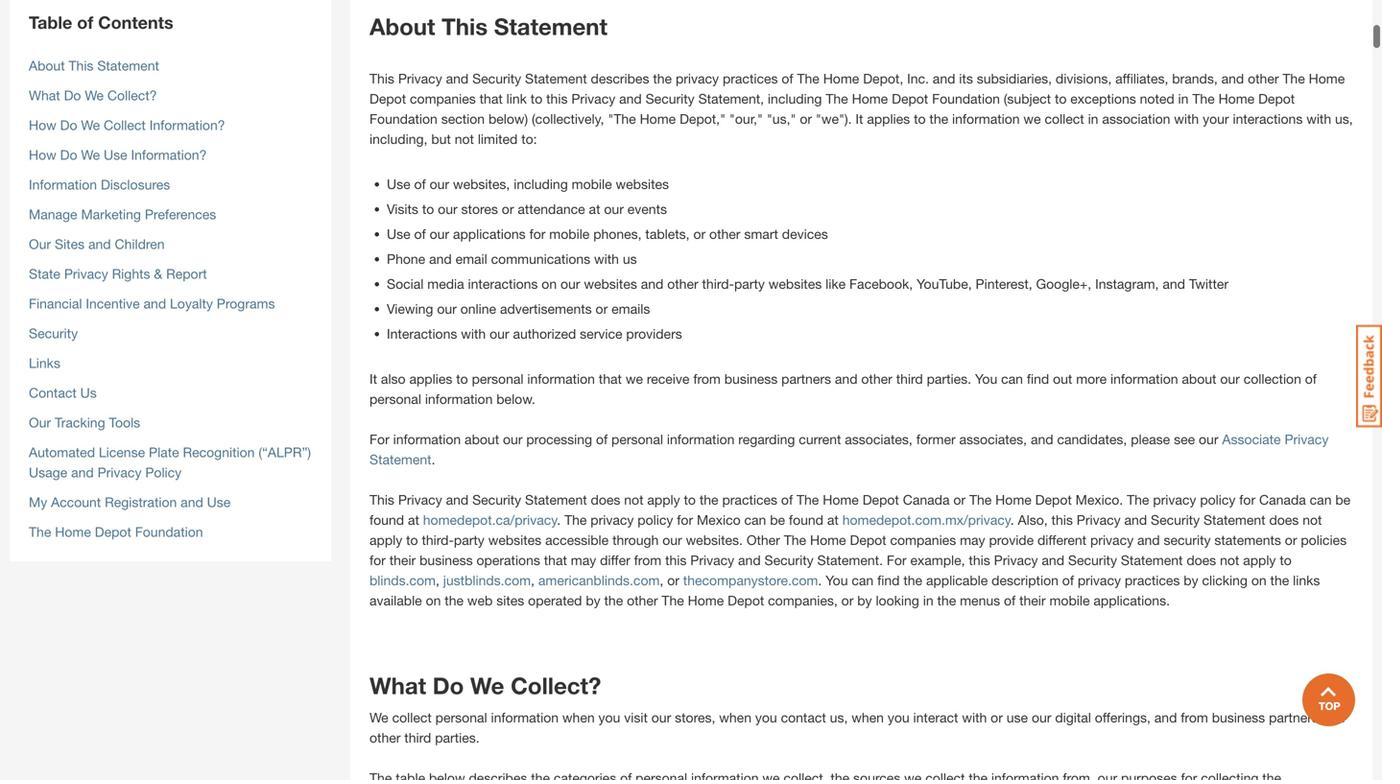 Task type: describe. For each thing, give the bounding box(es) containing it.
phones,
[[593, 226, 642, 242]]

differ
[[600, 552, 630, 568]]

security up depot,"
[[646, 91, 695, 106]]

2 found from the left
[[789, 512, 823, 528]]

from inside it also applies to personal information that we receive from business partners and other third parties. you can find out more information about our collection of personal information below.
[[693, 371, 721, 387]]

emails
[[611, 301, 650, 317]]

information? for how do we collect information?
[[149, 117, 225, 133]]

us, inside we collect personal information when you visit our stores, when you contact us, when you interact with or use our digital offerings, and from business partners and other third parties.
[[830, 710, 848, 725]]

links link
[[29, 353, 312, 373]]

policy
[[145, 465, 182, 480]]

can inside . you can find the applicable description of privacy practices by clicking on the links available on the web sites operated by the other the home depot companies, or by looking in the menus of their mobile applications.
[[852, 572, 874, 588]]

privacy down our sites and children
[[64, 266, 108, 282]]

homedepot.com.mx/privacy link
[[842, 512, 1010, 528]]

advertisements
[[500, 301, 592, 317]]

1 you from the left
[[598, 710, 620, 725]]

security down financial
[[29, 325, 78, 341]]

this privacy and security statement does not apply to the practices of the home depot canada or the home depot mexico. the privacy policy for canada can be found at
[[370, 492, 1351, 528]]

we inside we collect personal information when you visit our stores, when you contact us, when you interact with or use our digital offerings, and from business partners and other third parties.
[[370, 710, 388, 725]]

. up accessible on the left bottom of page
[[557, 512, 561, 528]]

we collect personal information when you visit our stores, when you contact us, when you interact with or use our digital offerings, and from business partners and other third parties.
[[370, 710, 1345, 746]]

2 horizontal spatial at
[[827, 512, 839, 528]]

0 horizontal spatial policy
[[638, 512, 673, 528]]

statement.
[[817, 552, 883, 568]]

my account registration and use
[[29, 494, 231, 510]]

table
[[29, 12, 72, 33]]

divisions,
[[1056, 70, 1112, 86]]

parties. inside it also applies to personal information that we receive from business partners and other third parties. you can find out more information about our collection of personal information below.
[[927, 371, 971, 387]]

"we").
[[816, 111, 852, 127]]

other inside . you can find the applicable description of privacy practices by clicking on the links available on the web sites operated by the other the home depot companies, or by looking in the menus of their mobile applications.
[[627, 592, 658, 608]]

companies,
[[768, 592, 838, 608]]

manage marketing preferences link
[[29, 204, 312, 225]]

it also applies to personal information that we receive from business partners and other third parties. you can find out more information about our collection of personal information below.
[[370, 371, 1317, 407]]

in inside . you can find the applicable description of privacy practices by clicking on the links available on the web sites operated by the other the home depot companies, or by looking in the menus of their mobile applications.
[[923, 592, 933, 608]]

about inside it also applies to personal information that we receive from business partners and other third parties. you can find out more information about our collection of personal information below.
[[1182, 371, 1216, 387]]

2 associates, from the left
[[959, 431, 1027, 447]]

statement up the statements
[[1204, 512, 1266, 528]]

example,
[[910, 552, 965, 568]]

privacy inside this privacy and security statement does not apply to the practices of the home depot canada or the home depot mexico. the privacy policy for canada can be found at
[[398, 492, 442, 508]]

automated license plate recognition ("alpr") usage and privacy policy link
[[29, 442, 312, 483]]

1 horizontal spatial about this statement
[[370, 12, 608, 40]]

receive
[[647, 371, 690, 387]]

security down different
[[1068, 552, 1117, 568]]

0 horizontal spatial what do we collect?
[[29, 87, 157, 103]]

not up policies
[[1303, 512, 1322, 528]]

websites inside . also, this privacy and security statement does not apply to third-party websites accessible through our websites. other the home depot companies may provide different privacy and security statements or policies for their business operations that may differ from this privacy and security statement. for example, this privacy and security statement does not apply to blinds.com , justblinds.com , americanblinds.com , or thecompanystore.com
[[488, 532, 541, 548]]

use down collect
[[104, 147, 127, 163]]

personal inside we collect personal information when you visit our stores, when you contact us, when you interact with or use our digital offerings, and from business partners and other third parties.
[[435, 710, 487, 725]]

current
[[799, 431, 841, 447]]

or inside this privacy and security statement describes the privacy practices of the home depot, inc. and its subsidiaries, divisions, affiliates, brands, and other the home depot companies that link to this privacy and security statement, including the home depot foundation (subject to exceptions noted in the home depot foundation section below) (collectively, "the home depot," "our," "us," or "we"). it applies to the information we collect in association with your interactions with us, including, but not limited to:
[[800, 111, 812, 127]]

events
[[627, 201, 667, 217]]

privacy up the section at the top of page
[[398, 70, 442, 86]]

1 vertical spatial on
[[1251, 572, 1267, 588]]

1 , from the left
[[436, 572, 439, 588]]

media
[[427, 276, 464, 292]]

0 vertical spatial for
[[370, 431, 389, 447]]

operated
[[528, 592, 582, 608]]

blinds.com
[[370, 572, 436, 588]]

links
[[1293, 572, 1320, 588]]

party inside . also, this privacy and security statement does not apply to third-party websites accessible through our websites. other the home depot companies may provide different privacy and security statements or policies for their business operations that may differ from this privacy and security statement. for example, this privacy and security statement does not apply to blinds.com , justblinds.com , americanblinds.com , or thecompanystore.com
[[454, 532, 485, 548]]

policies
[[1301, 532, 1347, 548]]

privacy down websites. at the bottom
[[690, 552, 734, 568]]

this up applicable
[[969, 552, 990, 568]]

different
[[1038, 532, 1087, 548]]

can up other
[[744, 512, 766, 528]]

it inside this privacy and security statement describes the privacy practices of the home depot, inc. and its subsidiaries, divisions, affiliates, brands, and other the home depot companies that link to this privacy and security statement, including the home depot foundation (subject to exceptions noted in the home depot foundation section below) (collectively, "the home depot," "our," "us," or "we"). it applies to the information we collect in association with your interactions with us, including, but not limited to:
[[856, 111, 863, 127]]

"the
[[608, 111, 636, 127]]

third- inside . also, this privacy and security statement does not apply to third-party websites accessible through our websites. other the home depot companies may provide different privacy and security statements or policies for their business operations that may differ from this privacy and security statement. for example, this privacy and security statement does not apply to blinds.com , justblinds.com , americanblinds.com , or thecompanystore.com
[[422, 532, 454, 548]]

1 vertical spatial collect?
[[511, 672, 601, 699]]

of up visits
[[414, 176, 426, 192]]

practices inside . you can find the applicable description of privacy practices by clicking on the links available on the web sites operated by the other the home depot companies, or by looking in the menus of their mobile applications.
[[1125, 572, 1180, 588]]

use
[[1007, 710, 1028, 725]]

our down below.
[[503, 431, 523, 447]]

or up 'service'
[[596, 301, 608, 317]]

our up phones,
[[604, 201, 624, 217]]

about this statement link
[[29, 56, 312, 76]]

1 horizontal spatial foundation
[[370, 111, 437, 127]]

business inside it also applies to personal information that we receive from business partners and other third parties. you can find out more information about our collection of personal information below.
[[724, 371, 778, 387]]

we inside it also applies to personal information that we receive from business partners and other third parties. you can find out more information about our collection of personal information below.
[[626, 371, 643, 387]]

websites up events
[[616, 176, 669, 192]]

rights
[[112, 266, 150, 282]]

our right visit
[[651, 710, 671, 725]]

viewing
[[387, 301, 433, 317]]

practices inside this privacy and security statement does not apply to the practices of the home depot canada or the home depot mexico. the privacy policy for canada can be found at
[[722, 492, 777, 508]]

home inside . you can find the applicable description of privacy practices by clicking on the links available on the web sites operated by the other the home depot companies, or by looking in the menus of their mobile applications.
[[688, 592, 724, 608]]

privacy inside . you can find the applicable description of privacy practices by clicking on the links available on the web sites operated by the other the home depot companies, or by looking in the menus of their mobile applications.
[[1078, 572, 1121, 588]]

0 vertical spatial what
[[29, 87, 60, 103]]

2 vertical spatial foundation
[[135, 524, 203, 540]]

0 horizontal spatial about this statement
[[29, 58, 159, 73]]

information? for how do we use information?
[[131, 147, 207, 163]]

security up link
[[472, 70, 521, 86]]

third inside it also applies to personal information that we receive from business partners and other third parties. you can find out more information about our collection of personal information below.
[[896, 371, 923, 387]]

privacy inside this privacy and security statement describes the privacy practices of the home depot, inc. and its subsidiaries, divisions, affiliates, brands, and other the home depot companies that link to this privacy and security statement, including the home depot foundation (subject to exceptions noted in the home depot foundation section below) (collectively, "the home depot," "our," "us," or "we"). it applies to the information we collect in association with your interactions with us, including, but not limited to:
[[676, 70, 719, 86]]

statements
[[1214, 532, 1281, 548]]

for left mexico
[[677, 512, 693, 528]]

our sites and children link
[[29, 234, 312, 254]]

we for the how do we use information? link
[[81, 147, 100, 163]]

not inside this privacy and security statement describes the privacy practices of the home depot, inc. and its subsidiaries, divisions, affiliates, brands, and other the home depot companies that link to this privacy and security statement, including the home depot foundation (subject to exceptions noted in the home depot foundation section below) (collectively, "the home depot," "our," "us," or "we"). it applies to the information we collect in association with your interactions with us, including, but not limited to:
[[455, 131, 474, 147]]

on inside use of our websites, including mobile websites visits to our stores or attendance at our events use of our applications for mobile phones, tablets, or other smart devices phone and email communications with us social media interactions on our websites and other third-party websites like facebook, youtube, pinterest, google+, instagram, and twitter viewing our online advertisements or emails interactions with our authorized service providers
[[542, 276, 557, 292]]

collection
[[1244, 371, 1301, 387]]

operations
[[477, 552, 540, 568]]

our sites and children
[[29, 236, 165, 252]]

and inside financial incentive and loyalty programs link
[[144, 296, 166, 311]]

our right 'use'
[[1032, 710, 1051, 725]]

our left applications at left top
[[430, 226, 449, 242]]

smart
[[744, 226, 778, 242]]

1 horizontal spatial may
[[960, 532, 985, 548]]

see
[[1174, 431, 1195, 447]]

our down media
[[437, 301, 457, 317]]

contact
[[781, 710, 826, 725]]

&
[[154, 266, 162, 282]]

us, inside this privacy and security statement describes the privacy practices of the home depot, inc. and its subsidiaries, divisions, affiliates, brands, and other the home depot companies that link to this privacy and security statement, including the home depot foundation (subject to exceptions noted in the home depot foundation section below) (collectively, "the home depot," "our," "us," or "we"). it applies to the information we collect in association with your interactions with us, including, but not limited to:
[[1335, 111, 1353, 127]]

security down other
[[764, 552, 814, 568]]

(subject
[[1004, 91, 1051, 106]]

depot,"
[[680, 111, 726, 127]]

how for how do we use information?
[[29, 147, 56, 163]]

find inside it also applies to personal information that we receive from business partners and other third parties. you can find out more information about our collection of personal information below.
[[1027, 371, 1049, 387]]

or right americanblinds.com
[[667, 572, 679, 588]]

or right the tablets, in the left top of the page
[[693, 226, 706, 242]]

inc.
[[907, 70, 929, 86]]

for inside . also, this privacy and security statement does not apply to third-party websites accessible through our websites. other the home depot companies may provide different privacy and security statements or policies for their business operations that may differ from this privacy and security statement. for example, this privacy and security statement does not apply to blinds.com , justblinds.com , americanblinds.com , or thecompanystore.com
[[370, 552, 386, 568]]

to inside it also applies to personal information that we receive from business partners and other third parties. you can find out more information about our collection of personal information below.
[[456, 371, 468, 387]]

information disclosures link
[[29, 175, 312, 195]]

thecompanystore.com
[[683, 572, 818, 588]]

or left policies
[[1285, 532, 1297, 548]]

this down websites. at the bottom
[[665, 552, 687, 568]]

2 you from the left
[[755, 710, 777, 725]]

of up phone
[[414, 226, 426, 242]]

state
[[29, 266, 60, 282]]

service
[[580, 326, 622, 342]]

web
[[467, 592, 493, 608]]

our left stores
[[438, 201, 457, 217]]

1 when from the left
[[562, 710, 595, 725]]

available
[[370, 592, 422, 608]]

privacy down provide
[[994, 552, 1038, 568]]

1 vertical spatial mobile
[[549, 226, 590, 242]]

from inside we collect personal information when you visit our stores, when you contact us, when you interact with or use our digital offerings, and from business partners and other third parties.
[[1181, 710, 1208, 725]]

our tracking tools
[[29, 415, 140, 430]]

registration
[[105, 494, 177, 510]]

thecompanystore.com link
[[683, 572, 818, 588]]

to down inc.
[[914, 111, 926, 127]]

we inside this privacy and security statement describes the privacy practices of the home depot, inc. and its subsidiaries, divisions, affiliates, brands, and other the home depot companies that link to this privacy and security statement, including the home depot foundation (subject to exceptions noted in the home depot foundation section below) (collectively, "the home depot," "our," "us," or "we"). it applies to the information we collect in association with your interactions with us, including, but not limited to:
[[1024, 111, 1041, 127]]

we for how do we collect information? link at the left of page
[[81, 117, 100, 133]]

that inside it also applies to personal information that we receive from business partners and other third parties. you can find out more information about our collection of personal information below.
[[599, 371, 622, 387]]

including inside this privacy and security statement describes the privacy practices of the home depot, inc. and its subsidiaries, divisions, affiliates, brands, and other the home depot companies that link to this privacy and security statement, including the home depot foundation (subject to exceptions noted in the home depot foundation section below) (collectively, "the home depot," "our," "us," or "we"). it applies to the information we collect in association with your interactions with us, including, but not limited to:
[[768, 91, 822, 106]]

communications
[[491, 251, 590, 267]]

also
[[381, 371, 406, 387]]

. for . also, this privacy and security statement does not apply to third-party websites accessible through our websites. other the home depot companies may provide different privacy and security statements or policies for their business operations that may differ from this privacy and security statement. for example, this privacy and security statement does not apply to blinds.com , justblinds.com , americanblinds.com , or thecompanystore.com
[[1010, 512, 1014, 528]]

apply inside this privacy and security statement does not apply to the practices of the home depot canada or the home depot mexico. the privacy policy for canada can be found at
[[647, 492, 680, 508]]

online
[[460, 301, 496, 317]]

justblinds.com
[[443, 572, 531, 588]]

collect inside we collect personal information when you visit our stores, when you contact us, when you interact with or use our digital offerings, and from business partners and other third parties.
[[392, 710, 432, 725]]

associate privacy statement
[[370, 431, 1329, 467]]

former
[[916, 431, 956, 447]]

our left websites,
[[430, 176, 449, 192]]

looking
[[876, 592, 919, 608]]

1 vertical spatial be
[[770, 512, 785, 528]]

other inside this privacy and security statement describes the privacy practices of the home depot, inc. and its subsidiaries, divisions, affiliates, brands, and other the home depot companies that link to this privacy and security statement, including the home depot foundation (subject to exceptions noted in the home depot foundation section below) (collectively, "the home depot," "our," "us," or "we"). it applies to the information we collect in association with your interactions with us, including, but not limited to:
[[1248, 70, 1279, 86]]

1 vertical spatial does
[[1269, 512, 1299, 528]]

websites down us at the top left of page
[[584, 276, 637, 292]]

depot,
[[863, 70, 903, 86]]

third- inside use of our websites, including mobile websites visits to our stores or attendance at our events use of our applications for mobile phones, tablets, or other smart devices phone and email communications with us social media interactions on our websites and other third-party websites like facebook, youtube, pinterest, google+, instagram, and twitter viewing our online advertisements or emails interactions with our authorized service providers
[[702, 276, 734, 292]]

homedepot.ca/privacy . the privacy policy for mexico can be found at homedepot.com.mx/privacy
[[423, 512, 1010, 528]]

to up blinds.com
[[406, 532, 418, 548]]

that inside this privacy and security statement describes the privacy practices of the home depot, inc. and its subsidiaries, divisions, affiliates, brands, and other the home depot companies that link to this privacy and security statement, including the home depot foundation (subject to exceptions noted in the home depot foundation section below) (collectively, "the home depot," "our," "us," or "we"). it applies to the information we collect in association with your interactions with us, including, but not limited to:
[[480, 91, 503, 106]]

our down 'online' at top
[[490, 326, 509, 342]]

tablets,
[[645, 226, 690, 242]]

this up different
[[1051, 512, 1073, 528]]

that inside . also, this privacy and security statement does not apply to third-party websites accessible through our websites. other the home depot companies may provide different privacy and security statements or policies for their business operations that may differ from this privacy and security statement. for example, this privacy and security statement does not apply to blinds.com , justblinds.com , americanblinds.com , or thecompanystore.com
[[544, 552, 567, 568]]

and inside it also applies to personal information that we receive from business partners and other third parties. you can find out more information about our collection of personal information below.
[[835, 371, 858, 387]]

youtube,
[[917, 276, 972, 292]]

provide
[[989, 532, 1034, 548]]

statement inside this privacy and security statement does not apply to the practices of the home depot canada or the home depot mexico. the privacy policy for canada can be found at
[[525, 492, 587, 508]]

1 horizontal spatial what
[[370, 672, 426, 699]]

associate
[[1222, 431, 1281, 447]]

"us,"
[[767, 111, 796, 127]]

0 horizontal spatial collect?
[[107, 87, 157, 103]]

2 vertical spatial does
[[1187, 552, 1216, 568]]

partners inside we collect personal information when you visit our stores, when you contact us, when you interact with or use our digital offerings, and from business partners and other third parties.
[[1269, 710, 1319, 725]]

1 vertical spatial about
[[465, 431, 499, 447]]

privacy inside associate privacy statement
[[1285, 431, 1329, 447]]

2 canada from the left
[[1259, 492, 1306, 508]]

2 vertical spatial apply
[[1243, 552, 1276, 568]]

companies inside this privacy and security statement describes the privacy practices of the home depot, inc. and its subsidiaries, divisions, affiliates, brands, and other the home depot companies that link to this privacy and security statement, including the home depot foundation (subject to exceptions noted in the home depot foundation section below) (collectively, "the home depot," "our," "us," or "we"). it applies to the information we collect in association with your interactions with us, including, but not limited to:
[[410, 91, 476, 106]]

0 vertical spatial mobile
[[572, 176, 612, 192]]

0 horizontal spatial by
[[586, 592, 600, 608]]

visits
[[387, 201, 418, 217]]

subsidiaries,
[[977, 70, 1052, 86]]

this down "table of contents"
[[69, 58, 94, 73]]

0 vertical spatial foundation
[[932, 91, 1000, 106]]

financial incentive and loyalty programs
[[29, 296, 275, 311]]

about inside about this statement link
[[29, 58, 65, 73]]

like
[[826, 276, 846, 292]]

contact us
[[29, 385, 97, 401]]

security inside this privacy and security statement does not apply to the practices of the home depot canada or the home depot mexico. the privacy policy for canada can be found at
[[472, 492, 521, 508]]

2 horizontal spatial by
[[1184, 572, 1198, 588]]

disclosures
[[101, 177, 170, 192]]

mobile inside . you can find the applicable description of privacy practices by clicking on the links available on the web sites operated by the other the home depot companies, or by looking in the menus of their mobile applications.
[[1049, 592, 1090, 608]]

for inside use of our websites, including mobile websites visits to our stores or attendance at our events use of our applications for mobile phones, tablets, or other smart devices phone and email communications with us social media interactions on our websites and other third-party websites like facebook, youtube, pinterest, google+, instagram, and twitter viewing our online advertisements or emails interactions with our authorized service providers
[[529, 226, 546, 242]]

this up the section at the top of page
[[442, 12, 488, 40]]

how do we collect information?
[[29, 117, 225, 133]]

1 vertical spatial may
[[571, 552, 596, 568]]

1 horizontal spatial by
[[857, 592, 872, 608]]

do for how do we collect information? link at the left of page
[[60, 117, 77, 133]]

our right see
[[1199, 431, 1218, 447]]

not up clicking
[[1220, 552, 1239, 568]]

home inside . also, this privacy and security statement does not apply to third-party websites accessible through our websites. other the home depot companies may provide different privacy and security statements or policies for their business operations that may differ from this privacy and security statement. for example, this privacy and security statement does not apply to blinds.com , justblinds.com , americanblinds.com , or thecompanystore.com
[[810, 532, 846, 548]]

state privacy rights & report link
[[29, 264, 312, 284]]

facebook,
[[849, 276, 913, 292]]

clicking
[[1202, 572, 1248, 588]]

to right link
[[531, 91, 543, 106]]

privacy down mexico.
[[1077, 512, 1121, 528]]

our inside . also, this privacy and security statement does not apply to third-party websites accessible through our websites. other the home depot companies may provide different privacy and security statements or policies for their business operations that may differ from this privacy and security statement. for example, this privacy and security statement does not apply to blinds.com , justblinds.com , americanblinds.com , or thecompanystore.com
[[662, 532, 682, 548]]

or right stores
[[502, 201, 514, 217]]

account
[[51, 494, 101, 510]]



Task type: locate. For each thing, give the bounding box(es) containing it.
practices up statement,
[[723, 70, 778, 86]]

2 how from the top
[[29, 147, 56, 163]]

for up looking
[[887, 552, 907, 568]]

their up blinds.com
[[389, 552, 416, 568]]

3 you from the left
[[888, 710, 910, 725]]

association
[[1102, 111, 1170, 127]]

for information about our processing of personal information regarding current associates, former associates, and candidates, please see our
[[370, 431, 1222, 447]]

statement up accessible on the left bottom of page
[[525, 492, 587, 508]]

our for our sites and children
[[29, 236, 51, 252]]

in down exceptions
[[1088, 111, 1098, 127]]

blinds.com link
[[370, 572, 436, 588]]

applicable
[[926, 572, 988, 588]]

1 horizontal spatial partners
[[1269, 710, 1319, 725]]

including up "us,"
[[768, 91, 822, 106]]

in down brands,
[[1178, 91, 1189, 106]]

statement up link
[[494, 12, 608, 40]]

3 , from the left
[[660, 572, 664, 588]]

at up blinds.com link
[[408, 512, 419, 528]]

the inside this privacy and security statement does not apply to the practices of the home depot canada or the home depot mexico. the privacy policy for canada can be found at
[[700, 492, 718, 508]]

to
[[531, 91, 543, 106], [1055, 91, 1067, 106], [914, 111, 926, 127], [422, 201, 434, 217], [456, 371, 468, 387], [684, 492, 696, 508], [406, 532, 418, 548], [1280, 552, 1292, 568]]

foundation down its
[[932, 91, 1000, 106]]

1 vertical spatial find
[[877, 572, 900, 588]]

0 horizontal spatial that
[[480, 91, 503, 106]]

marketing
[[81, 206, 141, 222]]

0 horizontal spatial third
[[404, 730, 431, 746]]

collect?
[[107, 87, 157, 103], [511, 672, 601, 699]]

1 vertical spatial partners
[[1269, 710, 1319, 725]]

1 horizontal spatial does
[[1187, 552, 1216, 568]]

to up homedepot.ca/privacy . the privacy policy for mexico can be found at homedepot.com.mx/privacy
[[684, 492, 696, 508]]

describes
[[591, 70, 649, 86]]

including,
[[370, 131, 428, 147]]

but
[[431, 131, 451, 147]]

preferences
[[145, 206, 216, 222]]

you
[[598, 710, 620, 725], [755, 710, 777, 725], [888, 710, 910, 725]]

2 horizontal spatial in
[[1178, 91, 1189, 106]]

0 vertical spatial applies
[[867, 111, 910, 127]]

1 horizontal spatial about
[[1182, 371, 1216, 387]]

not inside this privacy and security statement does not apply to the practices of the home depot canada or the home depot mexico. the privacy policy for canada can be found at
[[624, 492, 644, 508]]

may left provide
[[960, 532, 985, 548]]

1 vertical spatial companies
[[890, 532, 956, 548]]

. for .
[[431, 451, 435, 467]]

to down divisions, on the top of the page
[[1055, 91, 1067, 106]]

mobile up attendance
[[572, 176, 612, 192]]

0 vertical spatial apply
[[647, 492, 680, 508]]

find up looking
[[877, 572, 900, 588]]

collect inside this privacy and security statement describes the privacy practices of the home depot, inc. and its subsidiaries, divisions, affiliates, brands, and other the home depot companies that link to this privacy and security statement, including the home depot foundation (subject to exceptions noted in the home depot foundation section below) (collectively, "the home depot," "our," "us," or "we"). it applies to the information we collect in association with your interactions with us, including, but not limited to:
[[1045, 111, 1084, 127]]

0 vertical spatial collect?
[[107, 87, 157, 103]]

below)
[[488, 111, 528, 127]]

or inside . you can find the applicable description of privacy practices by clicking on the links available on the web sites operated by the other the home depot companies, or by looking in the menus of their mobile applications.
[[841, 592, 854, 608]]

applications.
[[1094, 592, 1170, 608]]

2 , from the left
[[531, 572, 535, 588]]

1 horizontal spatial party
[[734, 276, 765, 292]]

policy inside this privacy and security statement does not apply to the practices of the home depot canada or the home depot mexico. the privacy policy for canada can be found at
[[1200, 492, 1236, 508]]

when left visit
[[562, 710, 595, 725]]

recognition
[[183, 444, 255, 460]]

homedepot.ca/privacy link
[[423, 512, 557, 528]]

you down statement.
[[826, 572, 848, 588]]

incentive
[[86, 296, 140, 311]]

. up companies,
[[818, 572, 822, 588]]

financial
[[29, 296, 82, 311]]

0 horizontal spatial in
[[923, 592, 933, 608]]

privacy up homedepot.ca/privacy
[[398, 492, 442, 508]]

1 our from the top
[[29, 236, 51, 252]]

2 horizontal spatial does
[[1269, 512, 1299, 528]]

our right through
[[662, 532, 682, 548]]

can up policies
[[1310, 492, 1332, 508]]

associates, right former
[[959, 431, 1027, 447]]

of right processing
[[596, 431, 608, 447]]

. inside . you can find the applicable description of privacy practices by clicking on the links available on the web sites operated by the other the home depot companies, or by looking in the menus of their mobile applications.
[[818, 572, 822, 588]]

party down the smart
[[734, 276, 765, 292]]

more
[[1076, 371, 1107, 387]]

the home depot foundation link
[[29, 522, 312, 542]]

of right the table
[[77, 12, 93, 33]]

policy up the statements
[[1200, 492, 1236, 508]]

1 vertical spatial we
[[626, 371, 643, 387]]

to down the statements
[[1280, 552, 1292, 568]]

2 vertical spatial mobile
[[1049, 592, 1090, 608]]

interact
[[913, 710, 958, 725]]

or
[[800, 111, 812, 127], [502, 201, 514, 217], [693, 226, 706, 242], [596, 301, 608, 317], [953, 492, 966, 508], [1285, 532, 1297, 548], [667, 572, 679, 588], [841, 592, 854, 608], [991, 710, 1003, 725]]

we inside the how do we use information? link
[[81, 147, 100, 163]]

practices
[[723, 70, 778, 86], [722, 492, 777, 508], [1125, 572, 1180, 588]]

0 vertical spatial may
[[960, 532, 985, 548]]

1 horizontal spatial us,
[[1335, 111, 1353, 127]]

1 vertical spatial it
[[370, 371, 377, 387]]

we for the what do we collect? link at left
[[85, 87, 104, 103]]

visit
[[624, 710, 648, 725]]

use inside 'link'
[[207, 494, 231, 510]]

0 horizontal spatial including
[[514, 176, 568, 192]]

party down homedepot.ca/privacy
[[454, 532, 485, 548]]

1 vertical spatial that
[[599, 371, 622, 387]]

and inside 'automated license plate recognition ("alpr") usage and privacy policy'
[[71, 465, 94, 480]]

information? down the what do we collect? link at left
[[149, 117, 225, 133]]

1 vertical spatial practices
[[722, 492, 777, 508]]

3 when from the left
[[852, 710, 884, 725]]

privacy up applications.
[[1078, 572, 1121, 588]]

1 horizontal spatial found
[[789, 512, 823, 528]]

this up including,
[[370, 70, 394, 86]]

2 horizontal spatial business
[[1212, 710, 1265, 725]]

parties. inside we collect personal information when you visit our stores, when you contact us, when you interact with or use our digital offerings, and from business partners and other third parties.
[[435, 730, 480, 746]]

0 horizontal spatial parties.
[[435, 730, 480, 746]]

with inside we collect personal information when you visit our stores, when you contact us, when you interact with or use our digital offerings, and from business partners and other third parties.
[[962, 710, 987, 725]]

you inside it also applies to personal information that we receive from business partners and other third parties. you can find out more information about our collection of personal information below.
[[975, 371, 997, 387]]

partners inside it also applies to personal information that we receive from business partners and other third parties. you can find out more information about our collection of personal information below.
[[781, 371, 831, 387]]

about this statement down "table of contents"
[[29, 58, 159, 73]]

tools
[[109, 415, 140, 430]]

applies right also
[[409, 371, 452, 387]]

to right visits
[[422, 201, 434, 217]]

depot
[[370, 91, 406, 106], [892, 91, 928, 106], [1258, 91, 1295, 106], [863, 492, 899, 508], [1035, 492, 1072, 508], [95, 524, 131, 540], [850, 532, 886, 548], [728, 592, 764, 608]]

statement inside associate privacy statement
[[370, 451, 431, 467]]

we
[[1024, 111, 1041, 127], [626, 371, 643, 387]]

1 vertical spatial for
[[887, 552, 907, 568]]

our up advertisements
[[560, 276, 580, 292]]

statement,
[[698, 91, 764, 106]]

privacy up (collectively,
[[571, 91, 615, 106]]

apply up through
[[647, 492, 680, 508]]

and inside our sites and children link
[[88, 236, 111, 252]]

business
[[724, 371, 778, 387], [420, 552, 473, 568], [1212, 710, 1265, 725]]

websites left like
[[769, 276, 822, 292]]

1 canada from the left
[[903, 492, 950, 508]]

0 vertical spatial collect
[[1045, 111, 1084, 127]]

privacy right the associate
[[1285, 431, 1329, 447]]

privacy down mexico.
[[1090, 532, 1134, 548]]

for
[[370, 431, 389, 447], [887, 552, 907, 568]]

that down 'service'
[[599, 371, 622, 387]]

1 horizontal spatial third
[[896, 371, 923, 387]]

1 vertical spatial apply
[[370, 532, 402, 548]]

about up see
[[1182, 371, 1216, 387]]

1 horizontal spatial business
[[724, 371, 778, 387]]

information inside we collect personal information when you visit our stores, when you contact us, when you interact with or use our digital offerings, and from business partners and other third parties.
[[491, 710, 559, 725]]

0 vertical spatial does
[[591, 492, 620, 508]]

at
[[589, 201, 600, 217], [408, 512, 419, 528], [827, 512, 839, 528]]

applies inside it also applies to personal information that we receive from business partners and other third parties. you can find out more information about our collection of personal information below.
[[409, 371, 452, 387]]

0 vertical spatial be
[[1335, 492, 1351, 508]]

0 horizontal spatial ,
[[436, 572, 439, 588]]

privacy inside . also, this privacy and security statement does not apply to third-party websites accessible through our websites. other the home depot companies may provide different privacy and security statements or policies for their business operations that may differ from this privacy and security statement. for example, this privacy and security statement does not apply to blinds.com , justblinds.com , americanblinds.com , or thecompanystore.com
[[1090, 532, 1134, 548]]

you left 'contact'
[[755, 710, 777, 725]]

0 vertical spatial about
[[1182, 371, 1216, 387]]

2 vertical spatial business
[[1212, 710, 1265, 725]]

apply up blinds.com
[[370, 532, 402, 548]]

that left link
[[480, 91, 503, 106]]

programs
[[217, 296, 275, 311]]

depot inside . also, this privacy and security statement does not apply to third-party websites accessible through our websites. other the home depot companies may provide different privacy and security statements or policies for their business operations that may differ from this privacy and security statement. for example, this privacy and security statement does not apply to blinds.com , justblinds.com , americanblinds.com , or thecompanystore.com
[[850, 532, 886, 548]]

0 vertical spatial companies
[[410, 91, 476, 106]]

our tracking tools link
[[29, 413, 312, 433]]

0 horizontal spatial party
[[454, 532, 485, 548]]

the inside . you can find the applicable description of privacy practices by clicking on the links available on the web sites operated by the other the home depot companies, or by looking in the menus of their mobile applications.
[[662, 592, 684, 608]]

interactions inside this privacy and security statement describes the privacy practices of the home depot, inc. and its subsidiaries, divisions, affiliates, brands, and other the home depot companies that link to this privacy and security statement, including the home depot foundation (subject to exceptions noted in the home depot foundation section below) (collectively, "the home depot," "our," "us," or "we"). it applies to the information we collect in association with your interactions with us, including, but not limited to:
[[1233, 111, 1303, 127]]

you left the 'interact'
[[888, 710, 910, 725]]

not down the section at the top of page
[[455, 131, 474, 147]]

privacy inside this privacy and security statement does not apply to the practices of the home depot canada or the home depot mexico. the privacy policy for canada can be found at
[[1153, 492, 1196, 508]]

websites,
[[453, 176, 510, 192]]

pinterest,
[[976, 276, 1032, 292]]

1 vertical spatial third
[[404, 730, 431, 746]]

2 when from the left
[[719, 710, 751, 725]]

does inside this privacy and security statement does not apply to the practices of the home depot canada or the home depot mexico. the privacy policy for canada can be found at
[[591, 492, 620, 508]]

0 horizontal spatial be
[[770, 512, 785, 528]]

applications
[[453, 226, 526, 242]]

2 horizontal spatial from
[[1181, 710, 1208, 725]]

2 horizontal spatial you
[[888, 710, 910, 725]]

to inside this privacy and security statement does not apply to the practices of the home depot canada or the home depot mexico. the privacy policy for canada can be found at
[[684, 492, 696, 508]]

1 horizontal spatial collect?
[[511, 672, 601, 699]]

0 horizontal spatial from
[[634, 552, 661, 568]]

interactions up 'online' at top
[[468, 276, 538, 292]]

0 vertical spatial we
[[1024, 111, 1041, 127]]

of down different
[[1062, 572, 1074, 588]]

privacy up through
[[591, 512, 634, 528]]

their inside . also, this privacy and security statement does not apply to third-party websites accessible through our websites. other the home depot companies may provide different privacy and security statements or policies for their business operations that may differ from this privacy and security statement. for example, this privacy and security statement does not apply to blinds.com , justblinds.com , americanblinds.com , or thecompanystore.com
[[389, 552, 416, 568]]

associate privacy statement link
[[370, 431, 1329, 467]]

through
[[612, 532, 659, 548]]

or inside this privacy and security statement does not apply to the practices of the home depot canada or the home depot mexico. the privacy policy for canada can be found at
[[953, 492, 966, 508]]

security
[[472, 70, 521, 86], [646, 91, 695, 106], [29, 325, 78, 341], [472, 492, 521, 508], [1151, 512, 1200, 528], [764, 552, 814, 568], [1068, 552, 1117, 568]]

1 vertical spatial what do we collect?
[[370, 672, 601, 699]]

information? inside how do we collect information? link
[[149, 117, 225, 133]]

0 vertical spatial policy
[[1200, 492, 1236, 508]]

on right clicking
[[1251, 572, 1267, 588]]

can inside this privacy and security statement does not apply to the practices of the home depot canada or the home depot mexico. the privacy policy for canada can be found at
[[1310, 492, 1332, 508]]

1 horizontal spatial for
[[887, 552, 907, 568]]

at inside this privacy and security statement does not apply to the practices of the home depot canada or the home depot mexico. the privacy policy for canada can be found at
[[408, 512, 419, 528]]

do for the what do we collect? link at left
[[64, 87, 81, 103]]

1 vertical spatial applies
[[409, 371, 452, 387]]

0 vertical spatial practices
[[723, 70, 778, 86]]

. inside . also, this privacy and security statement does not apply to third-party websites accessible through our websites. other the home depot companies may provide different privacy and security statements or policies for their business operations that may differ from this privacy and security statement. for example, this privacy and security statement does not apply to blinds.com , justblinds.com , americanblinds.com , or thecompanystore.com
[[1010, 512, 1014, 528]]

1 horizontal spatial when
[[719, 710, 751, 725]]

of down description
[[1004, 592, 1016, 608]]

1 horizontal spatial from
[[693, 371, 721, 387]]

our left collection
[[1220, 371, 1240, 387]]

companies inside . also, this privacy and security statement does not apply to third-party websites accessible through our websites. other the home depot companies may provide different privacy and security statements or policies for their business operations that may differ from this privacy and security statement. for example, this privacy and security statement does not apply to blinds.com , justblinds.com , americanblinds.com , or thecompanystore.com
[[890, 532, 956, 548]]

statement down 'security'
[[1121, 552, 1183, 568]]

1 horizontal spatial that
[[544, 552, 567, 568]]

other inside we collect personal information when you visit our stores, when you contact us, when you interact with or use our digital offerings, and from business partners and other third parties.
[[370, 730, 401, 746]]

can inside it also applies to personal information that we receive from business partners and other third parties. you can find out more information about our collection of personal information below.
[[1001, 371, 1023, 387]]

for up blinds.com
[[370, 552, 386, 568]]

about
[[370, 12, 435, 40], [29, 58, 65, 73]]

1 how from the top
[[29, 117, 56, 133]]

affiliates,
[[1115, 70, 1168, 86]]

0 horizontal spatial found
[[370, 512, 404, 528]]

0 vertical spatial their
[[389, 552, 416, 568]]

business inside . also, this privacy and security statement does not apply to third-party websites accessible through our websites. other the home depot companies may provide different privacy and security statements or policies for their business operations that may differ from this privacy and security statement. for example, this privacy and security statement does not apply to blinds.com , justblinds.com , americanblinds.com , or thecompanystore.com
[[420, 552, 473, 568]]

our for our tracking tools
[[29, 415, 51, 430]]

the inside . also, this privacy and security statement does not apply to third-party websites accessible through our websites. other the home depot companies may provide different privacy and security statements or policies for their business operations that may differ from this privacy and security statement. for example, this privacy and security statement does not apply to blinds.com , justblinds.com , americanblinds.com , or thecompanystore.com
[[784, 532, 806, 548]]

on up advertisements
[[542, 276, 557, 292]]

the
[[653, 70, 672, 86], [929, 111, 948, 127], [700, 492, 718, 508], [903, 572, 922, 588], [1270, 572, 1289, 588], [445, 592, 464, 608], [604, 592, 623, 608], [937, 592, 956, 608]]

this inside this privacy and security statement describes the privacy practices of the home depot, inc. and its subsidiaries, divisions, affiliates, brands, and other the home depot companies that link to this privacy and security statement, including the home depot foundation (subject to exceptions noted in the home depot foundation section below) (collectively, "the home depot," "our," "us," or "we"). it applies to the information we collect in association with your interactions with us, including, but not limited to:
[[546, 91, 568, 106]]

privacy up statement,
[[676, 70, 719, 86]]

description
[[992, 572, 1059, 588]]

the
[[797, 70, 819, 86], [1283, 70, 1305, 86], [826, 91, 848, 106], [1192, 91, 1215, 106], [797, 492, 819, 508], [969, 492, 992, 508], [1127, 492, 1149, 508], [564, 512, 587, 528], [29, 524, 51, 540], [784, 532, 806, 548], [662, 592, 684, 608]]

from inside . also, this privacy and security statement does not apply to third-party websites accessible through our websites. other the home depot companies may provide different privacy and security statements or policies for their business operations that may differ from this privacy and security statement. for example, this privacy and security statement does not apply to blinds.com , justblinds.com , americanblinds.com , or thecompanystore.com
[[634, 552, 661, 568]]

. for . you can find the applicable description of privacy practices by clicking on the links available on the web sites operated by the other the home depot companies, or by looking in the menus of their mobile applications.
[[818, 572, 822, 588]]

use down visits
[[387, 226, 410, 242]]

interactions inside use of our websites, including mobile websites visits to our stores or attendance at our events use of our applications for mobile phones, tablets, or other smart devices phone and email communications with us social media interactions on our websites and other third-party websites like facebook, youtube, pinterest, google+, instagram, and twitter viewing our online advertisements or emails interactions with our authorized service providers
[[468, 276, 538, 292]]

mobile down attendance
[[549, 226, 590, 242]]

menus
[[960, 592, 1000, 608]]

information?
[[149, 117, 225, 133], [131, 147, 207, 163]]

2 vertical spatial on
[[426, 592, 441, 608]]

websites
[[616, 176, 669, 192], [584, 276, 637, 292], [769, 276, 822, 292], [488, 532, 541, 548]]

twitter
[[1189, 276, 1229, 292]]

1 horizontal spatial it
[[856, 111, 863, 127]]

license
[[99, 444, 145, 460]]

social
[[387, 276, 424, 292]]

you inside . you can find the applicable description of privacy practices by clicking on the links available on the web sites operated by the other the home depot companies, or by looking in the menus of their mobile applications.
[[826, 572, 848, 588]]

1 vertical spatial us,
[[830, 710, 848, 725]]

personal
[[472, 371, 524, 387], [370, 391, 421, 407], [611, 431, 663, 447], [435, 710, 487, 725]]

their inside . you can find the applicable description of privacy practices by clicking on the links available on the web sites operated by the other the home depot companies, or by looking in the menus of their mobile applications.
[[1019, 592, 1046, 608]]

applies inside this privacy and security statement describes the privacy practices of the home depot, inc. and its subsidiaries, divisions, affiliates, brands, and other the home depot companies that link to this privacy and security statement, including the home depot foundation (subject to exceptions noted in the home depot foundation section below) (collectively, "the home depot," "our," "us," or "we"). it applies to the information we collect in association with your interactions with us, including, but not limited to:
[[867, 111, 910, 127]]

1 vertical spatial how
[[29, 147, 56, 163]]

0 horizontal spatial about
[[465, 431, 499, 447]]

found
[[370, 512, 404, 528], [789, 512, 823, 528]]

1 associates, from the left
[[845, 431, 913, 447]]

find inside . you can find the applicable description of privacy practices by clicking on the links available on the web sites operated by the other the home depot companies, or by looking in the menus of their mobile applications.
[[877, 572, 900, 588]]

0 horizontal spatial associates,
[[845, 431, 913, 447]]

feedback link image
[[1356, 324, 1382, 428]]

brands,
[[1172, 70, 1218, 86]]

statement
[[494, 12, 608, 40], [97, 58, 159, 73], [525, 70, 587, 86], [370, 451, 431, 467], [525, 492, 587, 508], [1204, 512, 1266, 528], [1121, 552, 1183, 568]]

does up the statements
[[1269, 512, 1299, 528]]

and inside this privacy and security statement does not apply to the practices of the home depot canada or the home depot mexico. the privacy policy for canada can be found at
[[446, 492, 469, 508]]

foundation down 'my account registration and use' 'link'
[[135, 524, 203, 540]]

be inside this privacy and security statement does not apply to the practices of the home depot canada or the home depot mexico. the privacy policy for canada can be found at
[[1335, 492, 1351, 508]]

websites up operations
[[488, 532, 541, 548]]

1 horizontal spatial companies
[[890, 532, 956, 548]]

contact
[[29, 385, 77, 401]]

tracking
[[55, 415, 105, 430]]

0 vertical spatial third
[[896, 371, 923, 387]]

0 horizontal spatial may
[[571, 552, 596, 568]]

1 horizontal spatial what do we collect?
[[370, 672, 601, 699]]

from right offerings,
[[1181, 710, 1208, 725]]

sites
[[496, 592, 524, 608]]

statement inside this privacy and security statement describes the privacy practices of the home depot, inc. and its subsidiaries, divisions, affiliates, brands, and other the home depot companies that link to this privacy and security statement, including the home depot foundation (subject to exceptions noted in the home depot foundation section below) (collectively, "the home depot," "our," "us," or "we"). it applies to the information we collect in association with your interactions with us, including, but not limited to:
[[525, 70, 587, 86]]

homedepot.com.mx/privacy
[[842, 512, 1010, 528]]

1 horizontal spatial apply
[[647, 492, 680, 508]]

authorized
[[513, 326, 576, 342]]

foundation up including,
[[370, 111, 437, 127]]

1 vertical spatial policy
[[638, 512, 673, 528]]

1 vertical spatial interactions
[[468, 276, 538, 292]]

1 horizontal spatial third-
[[702, 276, 734, 292]]

apply
[[647, 492, 680, 508], [370, 532, 402, 548], [1243, 552, 1276, 568]]

about this statement up link
[[370, 12, 608, 40]]

state privacy rights & report
[[29, 266, 207, 282]]

information disclosures
[[29, 177, 170, 192]]

found up blinds.com
[[370, 512, 404, 528]]

my
[[29, 494, 47, 510]]

security
[[1164, 532, 1211, 548]]

1 horizontal spatial you
[[755, 710, 777, 725]]

depot inside . you can find the applicable description of privacy practices by clicking on the links available on the web sites operated by the other the home depot companies, or by looking in the menus of their mobile applications.
[[728, 592, 764, 608]]

collect? up how do we collect information?
[[107, 87, 157, 103]]

policy up through
[[638, 512, 673, 528]]

0 vertical spatial about
[[370, 12, 435, 40]]

1 vertical spatial in
[[1088, 111, 1098, 127]]

what do we collect? down web
[[370, 672, 601, 699]]

found inside this privacy and security statement does not apply to the practices of the home depot canada or the home depot mexico. the privacy policy for canada can be found at
[[370, 512, 404, 528]]

this inside this privacy and security statement describes the privacy practices of the home depot, inc. and its subsidiaries, divisions, affiliates, brands, and other the home depot companies that link to this privacy and security statement, including the home depot foundation (subject to exceptions noted in the home depot foundation section below) (collectively, "the home depot," "our," "us," or "we"). it applies to the information we collect in association with your interactions with us, including, but not limited to:
[[370, 70, 394, 86]]

you
[[975, 371, 997, 387], [826, 572, 848, 588]]

or inside we collect personal information when you visit our stores, when you contact us, when you interact with or use our digital offerings, and from business partners and other third parties.
[[991, 710, 1003, 725]]

manage
[[29, 206, 77, 222]]

their
[[389, 552, 416, 568], [1019, 592, 1046, 608]]

parties.
[[927, 371, 971, 387], [435, 730, 480, 746]]

what down the table
[[29, 87, 60, 103]]

1 vertical spatial our
[[29, 415, 51, 430]]

for inside this privacy and security statement does not apply to the practices of the home depot canada or the home depot mexico. the privacy policy for canada can be found at
[[1239, 492, 1256, 508]]

the inside the home depot foundation link
[[29, 524, 51, 540]]

security up 'security'
[[1151, 512, 1200, 528]]

interactions
[[387, 326, 457, 342]]

1 horizontal spatial interactions
[[1233, 111, 1303, 127]]

not up through
[[624, 492, 644, 508]]

companies up the section at the top of page
[[410, 91, 476, 106]]

interactions right your
[[1233, 111, 1303, 127]]

of inside this privacy and security statement does not apply to the practices of the home depot canada or the home depot mexico. the privacy policy for canada can be found at
[[781, 492, 793, 508]]

do for the how do we use information? link
[[60, 147, 77, 163]]

1 found from the left
[[370, 512, 404, 528]]

associates, left former
[[845, 431, 913, 447]]

use up visits
[[387, 176, 410, 192]]

1 horizontal spatial their
[[1019, 592, 1046, 608]]

google+,
[[1036, 276, 1091, 292]]

what do we collect?
[[29, 87, 157, 103], [370, 672, 601, 699]]

statement down also
[[370, 451, 431, 467]]

accessible
[[545, 532, 609, 548]]

of down for information about our processing of personal information regarding current associates, former associates, and candidates, please see our
[[781, 492, 793, 508]]

including inside use of our websites, including mobile websites visits to our stores or attendance at our events use of our applications for mobile phones, tablets, or other smart devices phone and email communications with us social media interactions on our websites and other third-party websites like facebook, youtube, pinterest, google+, instagram, and twitter viewing our online advertisements or emails interactions with our authorized service providers
[[514, 176, 568, 192]]

0 vertical spatial how
[[29, 117, 56, 133]]

other inside it also applies to personal information that we receive from business partners and other third parties. you can find out more information about our collection of personal information below.
[[861, 371, 892, 387]]

at inside use of our websites, including mobile websites visits to our stores or attendance at our events use of our applications for mobile phones, tablets, or other smart devices phone and email communications with us social media interactions on our websites and other third-party websites like facebook, youtube, pinterest, google+, instagram, and twitter viewing our online advertisements or emails interactions with our authorized service providers
[[589, 201, 600, 217]]

2 our from the top
[[29, 415, 51, 430]]

how do we collect information? link
[[29, 115, 312, 135]]

it inside it also applies to personal information that we receive from business partners and other third parties. you can find out more information about our collection of personal information below.
[[370, 371, 377, 387]]

1 vertical spatial information?
[[131, 147, 207, 163]]

other
[[747, 532, 780, 548]]

and inside 'my account registration and use' 'link'
[[181, 494, 203, 510]]

email
[[455, 251, 487, 267]]

how for how do we collect information?
[[29, 117, 56, 133]]

1 horizontal spatial in
[[1088, 111, 1098, 127]]

statement down contents
[[97, 58, 159, 73]]

of inside it also applies to personal information that we receive from business partners and other third parties. you can find out more information about our collection of personal information below.
[[1305, 371, 1317, 387]]

of inside this privacy and security statement describes the privacy practices of the home depot, inc. and its subsidiaries, divisions, affiliates, brands, and other the home depot companies that link to this privacy and security statement, including the home depot foundation (subject to exceptions noted in the home depot foundation section below) (collectively, "the home depot," "our," "us," or "we"). it applies to the information we collect in association with your interactions with us, including, but not limited to:
[[782, 70, 793, 86]]

may down accessible on the left bottom of page
[[571, 552, 596, 568]]

0 horizontal spatial for
[[370, 431, 389, 447]]

1 vertical spatial party
[[454, 532, 485, 548]]

third inside we collect personal information when you visit our stores, when you contact us, when you interact with or use our digital offerings, and from business partners and other third parties.
[[404, 730, 431, 746]]

by down americanblinds.com link
[[586, 592, 600, 608]]

0 vertical spatial including
[[768, 91, 822, 106]]

table of contents
[[29, 12, 173, 33]]

contact us link
[[29, 383, 312, 403]]

or down statement.
[[841, 592, 854, 608]]

noted
[[1140, 91, 1174, 106]]

privacy
[[398, 70, 442, 86], [571, 91, 615, 106], [64, 266, 108, 282], [1285, 431, 1329, 447], [97, 465, 142, 480], [398, 492, 442, 508], [1077, 512, 1121, 528], [690, 552, 734, 568], [994, 552, 1038, 568]]

this privacy and security statement describes the privacy practices of the home depot, inc. and its subsidiaries, divisions, affiliates, brands, and other the home depot companies that link to this privacy and security statement, including the home depot foundation (subject to exceptions noted in the home depot foundation section below) (collectively, "the home depot," "our," "us," or "we"). it applies to the information we collect in association with your interactions with us, including, but not limited to:
[[370, 70, 1353, 147]]

statement up (collectively,
[[525, 70, 587, 86]]

0 vertical spatial you
[[975, 371, 997, 387]]

0 horizontal spatial us,
[[830, 710, 848, 725]]

0 vertical spatial from
[[693, 371, 721, 387]]

0 horizontal spatial third-
[[422, 532, 454, 548]]

us,
[[1335, 111, 1353, 127], [830, 710, 848, 725]]

information inside this privacy and security statement describes the privacy practices of the home depot, inc. and its subsidiaries, divisions, affiliates, brands, and other the home depot companies that link to this privacy and security statement, including the home depot foundation (subject to exceptions noted in the home depot foundation section below) (collectively, "the home depot," "our," "us," or "we"). it applies to the information we collect in association with your interactions with us, including, but not limited to:
[[952, 111, 1020, 127]]

sites
[[55, 236, 85, 252]]

out
[[1053, 371, 1072, 387]]

party inside use of our websites, including mobile websites visits to our stores or attendance at our events use of our applications for mobile phones, tablets, or other smart devices phone and email communications with us social media interactions on our websites and other third-party websites like facebook, youtube, pinterest, google+, instagram, and twitter viewing our online advertisements or emails interactions with our authorized service providers
[[734, 276, 765, 292]]

2 vertical spatial practices
[[1125, 572, 1180, 588]]

home
[[823, 70, 859, 86], [1309, 70, 1345, 86], [852, 91, 888, 106], [1218, 91, 1255, 106], [640, 111, 676, 127], [823, 492, 859, 508], [995, 492, 1032, 508], [55, 524, 91, 540], [810, 532, 846, 548], [688, 592, 724, 608]]

,
[[436, 572, 439, 588], [531, 572, 535, 588], [660, 572, 664, 588]]

1 horizontal spatial we
[[1024, 111, 1041, 127]]

for up "communications"
[[529, 226, 546, 242]]

1 vertical spatial from
[[634, 552, 661, 568]]

practices inside this privacy and security statement describes the privacy practices of the home depot, inc. and its subsidiaries, divisions, affiliates, brands, and other the home depot companies that link to this privacy and security statement, including the home depot foundation (subject to exceptions noted in the home depot foundation section below) (collectively, "the home depot," "our," "us," or "we"). it applies to the information we collect in association with your interactions with us, including, but not limited to:
[[723, 70, 778, 86]]

attendance
[[518, 201, 585, 217]]

stores,
[[675, 710, 715, 725]]

this inside this privacy and security statement does not apply to the practices of the home depot canada or the home depot mexico. the privacy policy for canada can be found at
[[370, 492, 394, 508]]

its
[[959, 70, 973, 86]]

mexico
[[697, 512, 741, 528]]



Task type: vqa. For each thing, say whether or not it's contained in the screenshot.
media on the left top of page
yes



